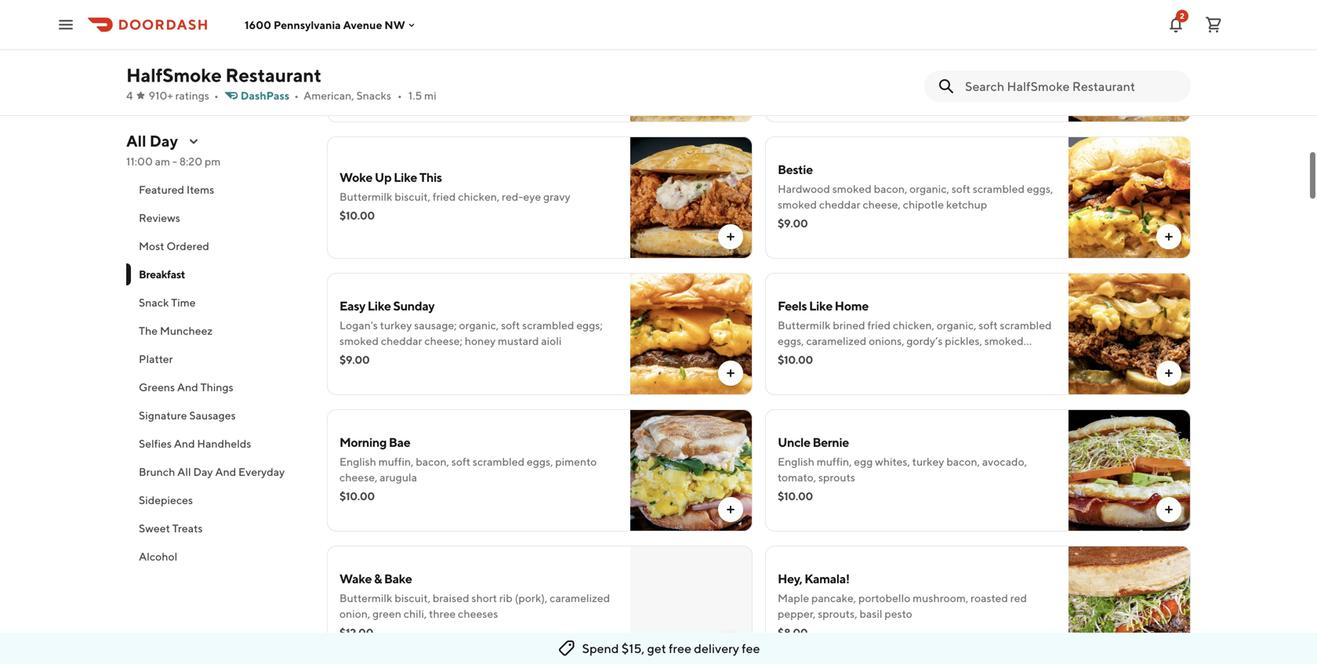Task type: locate. For each thing, give the bounding box(es) containing it.
bacon, up 'chipotle'
[[874, 182, 908, 195]]

english inside uncle bernie english muffin, egg whites, turkey bacon, avocado, tomato, sprouts $10.00
[[778, 455, 815, 468]]

$10.00 down 'woke'
[[340, 209, 375, 222]]

$10.00 down morning
[[340, 490, 375, 503]]

smoked down hardwood
[[778, 198, 817, 211]]

1 • from the left
[[214, 89, 219, 102]]

eggs, inside feels like home buttermilk brined fried chicken, organic, soft scrambled eggs, caramelized onions, gordy's pickles, smoked cheddar cheese, sriracha mayo
[[778, 335, 804, 347]]

muffin, up sprouts
[[817, 455, 852, 468]]

eggs, inside bestie hardwood smoked bacon, organic, soft scrambled eggs, smoked cheddar cheese, chipotle ketchup $9.00
[[1027, 182, 1054, 195]]

turkey down sunday
[[380, 319, 412, 332]]

cheese, down morning
[[340, 471, 378, 484]]

like right easy
[[368, 298, 391, 313]]

all right brunch
[[177, 466, 191, 478]]

buttermilk up onion,
[[340, 592, 393, 605]]

chicken, left hickory
[[897, 46, 938, 59]]

1 vertical spatial day
[[193, 466, 213, 478]]

cheddar inside feels like home buttermilk brined fried chicken, organic, soft scrambled eggs, caramelized onions, gordy's pickles, smoked cheddar cheese, sriracha mayo
[[778, 350, 819, 363]]

$10.00 down feels
[[778, 353, 813, 366]]

2 horizontal spatial cheese,
[[863, 198, 901, 211]]

0 vertical spatial turkey
[[380, 319, 412, 332]]

smoked right the pickles,
[[985, 335, 1024, 347]]

1 horizontal spatial turkey
[[913, 455, 945, 468]]

chicken,
[[897, 46, 938, 59], [458, 190, 500, 203], [893, 319, 935, 332]]

2 vertical spatial fried
[[868, 319, 891, 332]]

up
[[375, 170, 392, 185]]

0 horizontal spatial turkey
[[380, 319, 412, 332]]

2 horizontal spatial eggs,
[[1027, 182, 1054, 195]]

add item to cart image
[[1163, 94, 1176, 107], [725, 231, 737, 243], [1163, 231, 1176, 243], [1163, 504, 1176, 516]]

2 muffin, from the left
[[817, 455, 852, 468]]

$10.00 inside morning bae english muffin, bacon, soft scrambled eggs, pimento cheese, arugula $10.00
[[340, 490, 375, 503]]

red-
[[502, 190, 523, 203]]

avocado, inside uncle bernie english muffin, egg whites, turkey bacon, avocado, tomato, sprouts $10.00
[[983, 455, 1028, 468]]

and for greens
[[177, 381, 198, 394]]

soft inside feels like home buttermilk brined fried chicken, organic, soft scrambled eggs, caramelized onions, gordy's pickles, smoked cheddar cheese, sriracha mayo
[[979, 319, 998, 332]]

910+ ratings •
[[149, 89, 219, 102]]

sweet treats button
[[126, 515, 308, 543]]

0 vertical spatial pimento
[[778, 62, 820, 75]]

• for american, snacks • 1.5 mi
[[398, 89, 402, 102]]

1 vertical spatial and
[[174, 437, 195, 450]]

this
[[420, 170, 442, 185]]

and down handhelds
[[215, 466, 236, 478]]

2 horizontal spatial like
[[810, 298, 833, 313]]

mushroom,
[[913, 592, 969, 605]]

bacon, up arugula
[[416, 455, 449, 468]]

1 horizontal spatial caramelized
[[807, 335, 867, 347]]

0 vertical spatial fried
[[871, 46, 895, 59]]

1 vertical spatial $9.00
[[340, 353, 370, 366]]

logan's
[[340, 319, 378, 332]]

1600
[[245, 18, 271, 31]]

$10.00 down tomato,
[[778, 490, 813, 503]]

pimento inside morning bae english muffin, bacon, soft scrambled eggs, pimento cheese, arugula $10.00
[[556, 455, 597, 468]]

2 vertical spatial cheese,
[[340, 471, 378, 484]]

chili,
[[404, 608, 427, 620]]

the
[[139, 324, 158, 337]]

handhelds
[[197, 437, 251, 450]]

0 horizontal spatial caramelized
[[550, 592, 610, 605]]

stop beefin beyond meat, roasted peppers, spiced smashed avocado, sriracha maple aioli $11.00
[[340, 25, 575, 93]]

caramelized right (pork),
[[550, 592, 610, 605]]

sriracha down onions,
[[862, 350, 901, 363]]

bacon, right hickory
[[979, 46, 1013, 59]]

2 english from the left
[[778, 455, 815, 468]]

cheddar down sunday
[[381, 335, 422, 347]]

pancake,
[[812, 592, 857, 605]]

1 vertical spatial pimento
[[556, 455, 597, 468]]

scrambled
[[973, 182, 1025, 195], [523, 319, 574, 332], [1000, 319, 1052, 332], [473, 455, 525, 468]]

cheddar down feels
[[778, 350, 819, 363]]

add item to cart image
[[725, 367, 737, 380], [1163, 367, 1176, 380], [725, 504, 737, 516], [725, 640, 737, 653]]

11:00 am - 8:20 pm
[[126, 155, 221, 168]]

roasted inside hey, kamala! maple pancake, portobello mushroom, roasted red pepper, sprouts, basil pesto $8.00
[[971, 592, 1009, 605]]

add item to cart image for bestie
[[1163, 231, 1176, 243]]

1 vertical spatial aioli
[[541, 335, 562, 347]]

0 vertical spatial and
[[177, 381, 198, 394]]

fried up onions,
[[868, 319, 891, 332]]

muffin, up arugula
[[379, 455, 414, 468]]

all inside 'button'
[[177, 466, 191, 478]]

0 horizontal spatial all
[[126, 132, 146, 150]]

like inside "easy like sunday logan's turkey sausage; organic, soft scrambled eggs; smoked cheddar cheese; honey mustard aioli $9.00"
[[368, 298, 391, 313]]

cheese, down brined
[[822, 350, 860, 363]]

buttermilk inside woke up like this buttermilk biscuit, fried chicken, red-eye gravy $10.00
[[340, 190, 393, 203]]

avocado,
[[340, 62, 385, 75], [983, 455, 1028, 468]]

and up the signature sausages
[[177, 381, 198, 394]]

bacon, inside uncle bernie english muffin, egg whites, turkey bacon, avocado, tomato, sprouts $10.00
[[947, 455, 981, 468]]

smoked
[[833, 182, 872, 195], [778, 198, 817, 211], [340, 335, 379, 347], [985, 335, 1024, 347]]

red
[[1011, 592, 1028, 605]]

soft
[[952, 182, 971, 195], [501, 319, 520, 332], [979, 319, 998, 332], [452, 455, 471, 468]]

1 vertical spatial cheese,
[[822, 350, 860, 363]]

avocado, for beefin
[[340, 62, 385, 75]]

like inside woke up like this buttermilk biscuit, fried chicken, red-eye gravy $10.00
[[394, 170, 417, 185]]

sriracha down meat,
[[387, 62, 426, 75]]

0 vertical spatial caramelized
[[807, 335, 867, 347]]

open menu image
[[56, 15, 75, 34]]

organic, up the pickles,
[[937, 319, 977, 332]]

• left 1.5
[[398, 89, 402, 102]]

2 vertical spatial chicken,
[[893, 319, 935, 332]]

platter button
[[126, 345, 308, 373]]

peppers,
[[451, 46, 494, 59]]

roasted up maple
[[411, 46, 448, 59]]

1 vertical spatial roasted
[[971, 592, 1009, 605]]

pimento inside buttermilk biscuit, fried chicken, hickory bacon, pimento cheese
[[778, 62, 820, 75]]

eggs, inside morning bae english muffin, bacon, soft scrambled eggs, pimento cheese, arugula $10.00
[[527, 455, 553, 468]]

eggs,
[[1027, 182, 1054, 195], [778, 335, 804, 347], [527, 455, 553, 468]]

$9.00 down logan's on the top left of page
[[340, 353, 370, 366]]

1 horizontal spatial english
[[778, 455, 815, 468]]

organic,
[[910, 182, 950, 195], [459, 319, 499, 332], [937, 319, 977, 332]]

roasted left red
[[971, 592, 1009, 605]]

biscuit, up chili,
[[395, 592, 431, 605]]

2 vertical spatial eggs,
[[527, 455, 553, 468]]

3 • from the left
[[398, 89, 402, 102]]

1 horizontal spatial •
[[294, 89, 299, 102]]

reviews
[[139, 211, 180, 224]]

cheese;
[[425, 335, 463, 347]]

1 vertical spatial turkey
[[913, 455, 945, 468]]

spend $15, get free delivery fee
[[582, 641, 760, 656]]

aioli down peppers,
[[461, 62, 481, 75]]

organic, up honey
[[459, 319, 499, 332]]

biscuit,
[[833, 46, 869, 59], [395, 190, 431, 203], [395, 592, 431, 605]]

english for morning
[[340, 455, 376, 468]]

1 muffin, from the left
[[379, 455, 414, 468]]

and inside "button"
[[174, 437, 195, 450]]

Item Search search field
[[966, 78, 1179, 95]]

woke up like this buttermilk biscuit, fried chicken, red-eye gravy $10.00
[[340, 170, 571, 222]]

0 horizontal spatial like
[[368, 298, 391, 313]]

soft inside bestie hardwood smoked bacon, organic, soft scrambled eggs, smoked cheddar cheese, chipotle ketchup $9.00
[[952, 182, 971, 195]]

1 horizontal spatial $9.00
[[778, 217, 808, 230]]

day
[[150, 132, 178, 150], [193, 466, 213, 478]]

items
[[187, 183, 214, 196]]

1 vertical spatial fried
[[433, 190, 456, 203]]

1 horizontal spatial day
[[193, 466, 213, 478]]

fried
[[871, 46, 895, 59], [433, 190, 456, 203], [868, 319, 891, 332]]

1 horizontal spatial like
[[394, 170, 417, 185]]

0 horizontal spatial eggs,
[[527, 455, 553, 468]]

• down halfsmoke restaurant
[[214, 89, 219, 102]]

1 horizontal spatial cheese,
[[822, 350, 860, 363]]

pimento
[[778, 62, 820, 75], [556, 455, 597, 468]]

0 vertical spatial eggs,
[[1027, 182, 1054, 195]]

avocado, inside stop beefin beyond meat, roasted peppers, spiced smashed avocado, sriracha maple aioli $11.00
[[340, 62, 385, 75]]

(pork),
[[515, 592, 548, 605]]

snack time
[[139, 296, 196, 309]]

2 • from the left
[[294, 89, 299, 102]]

muffin, inside morning bae english muffin, bacon, soft scrambled eggs, pimento cheese, arugula $10.00
[[379, 455, 414, 468]]

most ordered button
[[126, 232, 308, 260]]

sausages
[[189, 409, 236, 422]]

1 horizontal spatial avocado,
[[983, 455, 1028, 468]]

0 vertical spatial cheddar
[[820, 198, 861, 211]]

fried left hickory
[[871, 46, 895, 59]]

buttermilk down 'woke'
[[340, 190, 393, 203]]

organic, up 'chipotle'
[[910, 182, 950, 195]]

• down restaurant
[[294, 89, 299, 102]]

4
[[126, 89, 133, 102]]

0 horizontal spatial aioli
[[461, 62, 481, 75]]

chicken, inside woke up like this buttermilk biscuit, fried chicken, red-eye gravy $10.00
[[458, 190, 500, 203]]

bestie image
[[1069, 136, 1192, 259]]

signature sausages
[[139, 409, 236, 422]]

muffin, for bae
[[379, 455, 414, 468]]

$9.00 down hardwood
[[778, 217, 808, 230]]

feels like home buttermilk brined fried chicken, organic, soft scrambled eggs, caramelized onions, gordy's pickles, smoked cheddar cheese, sriracha mayo
[[778, 298, 1052, 363]]

1 english from the left
[[340, 455, 376, 468]]

woke up like this image
[[631, 136, 753, 259]]

1 horizontal spatial pimento
[[778, 62, 820, 75]]

1 horizontal spatial aioli
[[541, 335, 562, 347]]

cheese, inside morning bae english muffin, bacon, soft scrambled eggs, pimento cheese, arugula $10.00
[[340, 471, 378, 484]]

2 vertical spatial biscuit,
[[395, 592, 431, 605]]

biscuit, down this
[[395, 190, 431, 203]]

0 horizontal spatial $9.00
[[340, 353, 370, 366]]

0 vertical spatial sriracha
[[387, 62, 426, 75]]

0 items, open order cart image
[[1205, 15, 1224, 34]]

bacon, inside buttermilk biscuit, fried chicken, hickory bacon, pimento cheese
[[979, 46, 1013, 59]]

eye
[[523, 190, 541, 203]]

1 vertical spatial all
[[177, 466, 191, 478]]

2 vertical spatial cheddar
[[778, 350, 819, 363]]

cheddar down hardwood
[[820, 198, 861, 211]]

maple
[[428, 62, 459, 75]]

honey
[[465, 335, 496, 347]]

sriracha inside feels like home buttermilk brined fried chicken, organic, soft scrambled eggs, caramelized onions, gordy's pickles, smoked cheddar cheese, sriracha mayo
[[862, 350, 901, 363]]

0 vertical spatial day
[[150, 132, 178, 150]]

muffin, inside uncle bernie english muffin, egg whites, turkey bacon, avocado, tomato, sprouts $10.00
[[817, 455, 852, 468]]

bestie
[[778, 162, 813, 177]]

muffin, for bernie
[[817, 455, 852, 468]]

like right up
[[394, 170, 417, 185]]

0 vertical spatial biscuit,
[[833, 46, 869, 59]]

easy
[[340, 298, 366, 313]]

1 vertical spatial cheddar
[[381, 335, 422, 347]]

green
[[373, 608, 402, 620]]

1 horizontal spatial sriracha
[[862, 350, 901, 363]]

2 vertical spatial and
[[215, 466, 236, 478]]

buttermilk down feels
[[778, 319, 831, 332]]

0 horizontal spatial pimento
[[556, 455, 597, 468]]

sriracha
[[387, 62, 426, 75], [862, 350, 901, 363]]

chicken, inside buttermilk biscuit, fried chicken, hickory bacon, pimento cheese
[[897, 46, 938, 59]]

0 horizontal spatial cheese,
[[340, 471, 378, 484]]

bacon, right the whites,
[[947, 455, 981, 468]]

aioli right 'mustard'
[[541, 335, 562, 347]]

portobello
[[859, 592, 911, 605]]

cheese, left 'chipotle'
[[863, 198, 901, 211]]

dashpass •
[[241, 89, 299, 102]]

english up tomato,
[[778, 455, 815, 468]]

add item to cart image for feels like home
[[1163, 367, 1176, 380]]

ratings
[[175, 89, 209, 102]]

$10.00 inside uncle bernie english muffin, egg whites, turkey bacon, avocado, tomato, sprouts $10.00
[[778, 490, 813, 503]]

1 vertical spatial caramelized
[[550, 592, 610, 605]]

1 vertical spatial chicken,
[[458, 190, 500, 203]]

three
[[429, 608, 456, 620]]

1 horizontal spatial muffin,
[[817, 455, 852, 468]]

buttermilk inside wake & bake buttermilk biscuit, braised short rib (pork), caramelized onion, green chili, three cheeses $12.00
[[340, 592, 393, 605]]

0 vertical spatial cheese,
[[863, 198, 901, 211]]

english for uncle
[[778, 455, 815, 468]]

bacon, inside bestie hardwood smoked bacon, organic, soft scrambled eggs, smoked cheddar cheese, chipotle ketchup $9.00
[[874, 182, 908, 195]]

pesto
[[885, 608, 913, 620]]

all up 11:00
[[126, 132, 146, 150]]

add item to cart image for wake & bake
[[725, 640, 737, 653]]

biscuit, up cheese
[[833, 46, 869, 59]]

english
[[340, 455, 376, 468], [778, 455, 815, 468]]

most ordered
[[139, 240, 209, 253]]

english down morning
[[340, 455, 376, 468]]

1 vertical spatial sriracha
[[862, 350, 901, 363]]

chicken, left red- on the top of the page
[[458, 190, 500, 203]]

1 horizontal spatial roasted
[[971, 592, 1009, 605]]

greens
[[139, 381, 175, 394]]

day up am
[[150, 132, 178, 150]]

0 vertical spatial $9.00
[[778, 217, 808, 230]]

fried down this
[[433, 190, 456, 203]]

cheese
[[822, 62, 857, 75]]

smoked down logan's on the top left of page
[[340, 335, 379, 347]]

turkey right the whites,
[[913, 455, 945, 468]]

like inside feels like home buttermilk brined fried chicken, organic, soft scrambled eggs, caramelized onions, gordy's pickles, smoked cheddar cheese, sriracha mayo
[[810, 298, 833, 313]]

hey, kamala! image
[[1069, 546, 1192, 664]]

1 vertical spatial avocado,
[[983, 455, 1028, 468]]

1 horizontal spatial eggs,
[[778, 335, 804, 347]]

0 horizontal spatial muffin,
[[379, 455, 414, 468]]

$10.00 inside woke up like this buttermilk biscuit, fried chicken, red-eye gravy $10.00
[[340, 209, 375, 222]]

0 vertical spatial aioli
[[461, 62, 481, 75]]

avocado, for bernie
[[983, 455, 1028, 468]]

1 vertical spatial eggs,
[[778, 335, 804, 347]]

0 horizontal spatial avocado,
[[340, 62, 385, 75]]

caramelized down brined
[[807, 335, 867, 347]]

0 horizontal spatial •
[[214, 89, 219, 102]]

0 vertical spatial avocado,
[[340, 62, 385, 75]]

bae
[[389, 435, 411, 450]]

add item to cart image for uncle bernie
[[1163, 504, 1176, 516]]

reviews button
[[126, 204, 308, 232]]

•
[[214, 89, 219, 102], [294, 89, 299, 102], [398, 89, 402, 102]]

0 vertical spatial roasted
[[411, 46, 448, 59]]

$10.00 for woke up like this
[[340, 209, 375, 222]]

add item to cart image for morning bae
[[725, 504, 737, 516]]

chicken, up 'gordy's' on the right bottom of the page
[[893, 319, 935, 332]]

hey,
[[778, 571, 803, 586]]

scrambled inside bestie hardwood smoked bacon, organic, soft scrambled eggs, smoked cheddar cheese, chipotle ketchup $9.00
[[973, 182, 1025, 195]]

english inside morning bae english muffin, bacon, soft scrambled eggs, pimento cheese, arugula $10.00
[[340, 455, 376, 468]]

0 vertical spatial chicken,
[[897, 46, 938, 59]]

0 horizontal spatial english
[[340, 455, 376, 468]]

cheddar inside bestie hardwood smoked bacon, organic, soft scrambled eggs, smoked cheddar cheese, chipotle ketchup $9.00
[[820, 198, 861, 211]]

2 horizontal spatial •
[[398, 89, 402, 102]]

all
[[126, 132, 146, 150], [177, 466, 191, 478]]

snacks
[[357, 89, 391, 102]]

breakfast
[[139, 268, 185, 281]]

$9.00 inside bestie hardwood smoked bacon, organic, soft scrambled eggs, smoked cheddar cheese, chipotle ketchup $9.00
[[778, 217, 808, 230]]

spend
[[582, 641, 619, 656]]

like right feels
[[810, 298, 833, 313]]

and down the signature sausages
[[174, 437, 195, 450]]

maple
[[778, 592, 810, 605]]

0 horizontal spatial sriracha
[[387, 62, 426, 75]]

easy like sunday image
[[631, 273, 753, 395]]

and inside button
[[177, 381, 198, 394]]

day down selfies and handhelds
[[193, 466, 213, 478]]

fried inside woke up like this buttermilk biscuit, fried chicken, red-eye gravy $10.00
[[433, 190, 456, 203]]

0 horizontal spatial roasted
[[411, 46, 448, 59]]

2
[[1181, 11, 1185, 20]]

1 vertical spatial biscuit,
[[395, 190, 431, 203]]

1 horizontal spatial all
[[177, 466, 191, 478]]

buttermilk up cheese
[[778, 46, 831, 59]]

scrambled inside "easy like sunday logan's turkey sausage; organic, soft scrambled eggs; smoked cheddar cheese; honey mustard aioli $9.00"
[[523, 319, 574, 332]]

• for 910+ ratings •
[[214, 89, 219, 102]]



Task type: describe. For each thing, give the bounding box(es) containing it.
sausage;
[[414, 319, 457, 332]]

avenue
[[343, 18, 382, 31]]

organic, inside bestie hardwood smoked bacon, organic, soft scrambled eggs, smoked cheddar cheese, chipotle ketchup $9.00
[[910, 182, 950, 195]]

morning bae english muffin, bacon, soft scrambled eggs, pimento cheese, arugula $10.00
[[340, 435, 597, 503]]

whites,
[[875, 455, 911, 468]]

onions,
[[869, 335, 905, 347]]

the muncheez
[[139, 324, 213, 337]]

add item to cart image for easy like sunday
[[725, 367, 737, 380]]

sprouts,
[[818, 608, 858, 620]]

cheeses
[[458, 608, 498, 620]]

mayo
[[903, 350, 930, 363]]

menus image
[[187, 135, 200, 147]]

and inside 'button'
[[215, 466, 236, 478]]

fried inside buttermilk biscuit, fried chicken, hickory bacon, pimento cheese
[[871, 46, 895, 59]]

american,
[[304, 89, 354, 102]]

alcohol button
[[126, 543, 308, 571]]

bestie hardwood smoked bacon, organic, soft scrambled eggs, smoked cheddar cheese, chipotle ketchup $9.00
[[778, 162, 1054, 230]]

brunch all day and everyday button
[[126, 458, 308, 486]]

cheddar inside "easy like sunday logan's turkey sausage; organic, soft scrambled eggs; smoked cheddar cheese; honey mustard aioli $9.00"
[[381, 335, 422, 347]]

11:00
[[126, 155, 153, 168]]

buttermilk biscuit, fried chicken, hickory bacon, pimento cheese
[[778, 46, 1013, 75]]

kamala!
[[805, 571, 850, 586]]

sprouts
[[819, 471, 856, 484]]

sriracha inside stop beefin beyond meat, roasted peppers, spiced smashed avocado, sriracha maple aioli $11.00
[[387, 62, 426, 75]]

like for easy like sunday
[[368, 298, 391, 313]]

hey, kamala! maple pancake, portobello mushroom, roasted red pepper, sprouts, basil pesto $8.00
[[778, 571, 1028, 639]]

dashpass
[[241, 89, 290, 102]]

biscuit, inside buttermilk biscuit, fried chicken, hickory bacon, pimento cheese
[[833, 46, 869, 59]]

eggs, for bae
[[527, 455, 553, 468]]

morning bae image
[[631, 409, 753, 532]]

fried inside feels like home buttermilk brined fried chicken, organic, soft scrambled eggs, caramelized onions, gordy's pickles, smoked cheddar cheese, sriracha mayo
[[868, 319, 891, 332]]

morning
[[340, 435, 387, 450]]

brined
[[833, 319, 866, 332]]

snack time button
[[126, 289, 308, 317]]

aioli inside "easy like sunday logan's turkey sausage; organic, soft scrambled eggs; smoked cheddar cheese; honey mustard aioli $9.00"
[[541, 335, 562, 347]]

snack
[[139, 296, 169, 309]]

&
[[374, 571, 382, 586]]

signature
[[139, 409, 187, 422]]

smoked inside feels like home buttermilk brined fried chicken, organic, soft scrambled eggs, caramelized onions, gordy's pickles, smoked cheddar cheese, sriracha mayo
[[985, 335, 1024, 347]]

caramelized inside wake & bake buttermilk biscuit, braised short rib (pork), caramelized onion, green chili, three cheeses $12.00
[[550, 592, 610, 605]]

1.5
[[409, 89, 422, 102]]

sidepieces
[[139, 494, 193, 507]]

$9.00 inside "easy like sunday logan's turkey sausage; organic, soft scrambled eggs; smoked cheddar cheese; honey mustard aioli $9.00"
[[340, 353, 370, 366]]

mi
[[424, 89, 437, 102]]

things
[[201, 381, 234, 394]]

egg
[[854, 455, 873, 468]]

cheese, inside bestie hardwood smoked bacon, organic, soft scrambled eggs, smoked cheddar cheese, chipotle ketchup $9.00
[[863, 198, 901, 211]]

signature sausages button
[[126, 402, 308, 430]]

caramelized inside feels like home buttermilk brined fried chicken, organic, soft scrambled eggs, caramelized onions, gordy's pickles, smoked cheddar cheese, sriracha mayo
[[807, 335, 867, 347]]

biscuit, inside woke up like this buttermilk biscuit, fried chicken, red-eye gravy $10.00
[[395, 190, 431, 203]]

$10.00 for morning bae
[[340, 490, 375, 503]]

most
[[139, 240, 164, 253]]

braised
[[433, 592, 470, 605]]

get
[[648, 641, 667, 656]]

featured items
[[139, 183, 214, 196]]

buttermilk inside feels like home buttermilk brined fried chicken, organic, soft scrambled eggs, caramelized onions, gordy's pickles, smoked cheddar cheese, sriracha mayo
[[778, 319, 831, 332]]

organic, inside feels like home buttermilk brined fried chicken, organic, soft scrambled eggs, caramelized onions, gordy's pickles, smoked cheddar cheese, sriracha mayo
[[937, 319, 977, 332]]

featured
[[139, 183, 184, 196]]

brunch all day and everyday
[[139, 466, 285, 478]]

home
[[835, 298, 869, 313]]

1600 pennsylvania avenue nw button
[[245, 18, 418, 31]]

day inside 'button'
[[193, 466, 213, 478]]

muncheez
[[160, 324, 213, 337]]

halfsmoke
[[126, 64, 222, 86]]

feels
[[778, 298, 807, 313]]

smoked right hardwood
[[833, 182, 872, 195]]

910+
[[149, 89, 173, 102]]

greens and things
[[139, 381, 234, 394]]

feels like home image
[[1069, 273, 1192, 395]]

like for feels like home
[[810, 298, 833, 313]]

roasted inside stop beefin beyond meat, roasted peppers, spiced smashed avocado, sriracha maple aioli $11.00
[[411, 46, 448, 59]]

soft inside "easy like sunday logan's turkey sausage; organic, soft scrambled eggs; smoked cheddar cheese; honey mustard aioli $9.00"
[[501, 319, 520, 332]]

selfies and handhelds button
[[126, 430, 308, 458]]

wake & bake buttermilk biscuit, braised short rib (pork), caramelized onion, green chili, three cheeses $12.00
[[340, 571, 610, 639]]

turkey inside "easy like sunday logan's turkey sausage; organic, soft scrambled eggs; smoked cheddar cheese; honey mustard aioli $9.00"
[[380, 319, 412, 332]]

8:20
[[179, 155, 203, 168]]

rib
[[500, 592, 513, 605]]

american, snacks • 1.5 mi
[[304, 89, 437, 102]]

platter
[[139, 353, 173, 366]]

hickory
[[941, 46, 977, 59]]

bacon, inside morning bae english muffin, bacon, soft scrambled eggs, pimento cheese, arugula $10.00
[[416, 455, 449, 468]]

wake & bake image
[[631, 546, 753, 664]]

smoked inside "easy like sunday logan's turkey sausage; organic, soft scrambled eggs; smoked cheddar cheese; honey mustard aioli $9.00"
[[340, 335, 379, 347]]

smashed
[[531, 46, 575, 59]]

chipotle
[[903, 198, 944, 211]]

eggs;
[[577, 319, 603, 332]]

stop beefin image
[[631, 0, 753, 122]]

$15,
[[622, 641, 645, 656]]

ketchup
[[947, 198, 988, 211]]

organic, inside "easy like sunday logan's turkey sausage; organic, soft scrambled eggs; smoked cheddar cheese; honey mustard aioli $9.00"
[[459, 319, 499, 332]]

$8.00
[[778, 626, 808, 639]]

notification bell image
[[1167, 15, 1186, 34]]

sidepieces button
[[126, 486, 308, 515]]

time
[[171, 296, 196, 309]]

bake
[[384, 571, 412, 586]]

nw
[[385, 18, 405, 31]]

aioli inside stop beefin beyond meat, roasted peppers, spiced smashed avocado, sriracha maple aioli $11.00
[[461, 62, 481, 75]]

am
[[155, 155, 170, 168]]

pennsylvania
[[274, 18, 341, 31]]

turkey inside uncle bernie english muffin, egg whites, turkey bacon, avocado, tomato, sprouts $10.00
[[913, 455, 945, 468]]

biscuit, inside wake & bake buttermilk biscuit, braised short rib (pork), caramelized onion, green chili, three cheeses $12.00
[[395, 592, 431, 605]]

basil
[[860, 608, 883, 620]]

stop
[[340, 25, 366, 40]]

onion,
[[340, 608, 371, 620]]

breakfast in bed image
[[1069, 0, 1192, 122]]

eggs, for hardwood
[[1027, 182, 1054, 195]]

buttermilk inside buttermilk biscuit, fried chicken, hickory bacon, pimento cheese
[[778, 46, 831, 59]]

0 horizontal spatial day
[[150, 132, 178, 150]]

sweet
[[139, 522, 170, 535]]

beyond
[[340, 46, 378, 59]]

short
[[472, 592, 497, 605]]

treats
[[172, 522, 203, 535]]

beefin
[[368, 25, 404, 40]]

soft inside morning bae english muffin, bacon, soft scrambled eggs, pimento cheese, arugula $10.00
[[452, 455, 471, 468]]

add item to cart image for woke up like this
[[725, 231, 737, 243]]

uncle bernie image
[[1069, 409, 1192, 532]]

$11.00
[[340, 80, 371, 93]]

cheese, inside feels like home buttermilk brined fried chicken, organic, soft scrambled eggs, caramelized onions, gordy's pickles, smoked cheddar cheese, sriracha mayo
[[822, 350, 860, 363]]

everyday
[[238, 466, 285, 478]]

chicken, inside feels like home buttermilk brined fried chicken, organic, soft scrambled eggs, caramelized onions, gordy's pickles, smoked cheddar cheese, sriracha mayo
[[893, 319, 935, 332]]

spiced
[[496, 46, 529, 59]]

scrambled inside feels like home buttermilk brined fried chicken, organic, soft scrambled eggs, caramelized onions, gordy's pickles, smoked cheddar cheese, sriracha mayo
[[1000, 319, 1052, 332]]

and for selfies
[[174, 437, 195, 450]]

-
[[172, 155, 177, 168]]

0 vertical spatial all
[[126, 132, 146, 150]]

wake
[[340, 571, 372, 586]]

selfies and handhelds
[[139, 437, 251, 450]]

delivery
[[694, 641, 740, 656]]

all day
[[126, 132, 178, 150]]

tomato,
[[778, 471, 817, 484]]

$10.00 for uncle bernie
[[778, 490, 813, 503]]

scrambled inside morning bae english muffin, bacon, soft scrambled eggs, pimento cheese, arugula $10.00
[[473, 455, 525, 468]]



Task type: vqa. For each thing, say whether or not it's contained in the screenshot.


